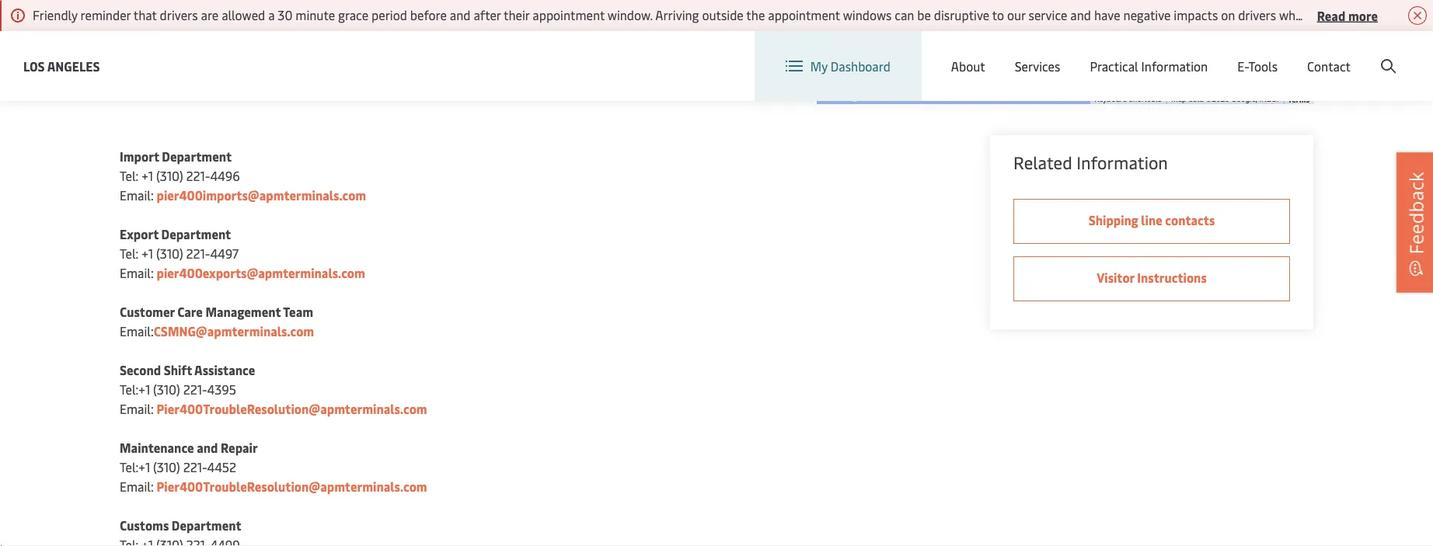 Task type: locate. For each thing, give the bounding box(es) containing it.
email: up customs
[[120, 478, 154, 495]]

information
[[1142, 58, 1208, 74], [1077, 151, 1168, 174]]

221- up the pier400imports@apmterminals.com
[[186, 168, 210, 184]]

email: for export department tel: +1 (310) 221-4497 email: pier400exports@apmterminals.com
[[120, 265, 154, 281]]

1 horizontal spatial drivers
[[1238, 7, 1277, 23]]

customer
[[120, 304, 175, 320]]

(310) inside maintenance and repair tel:+1 (310) 221-4452 email: pier400troubleresolution@apmterminals.com
[[153, 459, 180, 476]]

services
[[1015, 58, 1061, 74]]

arriving
[[656, 7, 699, 23]]

and left have
[[1071, 7, 1091, 23]]

dashboard
[[831, 58, 891, 74]]

1 vertical spatial information
[[1077, 151, 1168, 174]]

email: down 'export'
[[120, 265, 154, 281]]

+1 inside export department tel: +1 (310) 221-4497 email: pier400exports@apmterminals.com
[[142, 245, 153, 262]]

(310) down 'export'
[[156, 245, 183, 262]]

and left after
[[450, 7, 471, 23]]

period
[[372, 7, 407, 23]]

1 pier400troubleresolution@apmterminals.com from the top
[[157, 401, 427, 417]]

customs department
[[120, 517, 241, 534]]

time.
[[1358, 7, 1386, 23]]

0 horizontal spatial drivers
[[160, 7, 198, 23]]

5 email: from the top
[[120, 478, 154, 495]]

1 vertical spatial department
[[161, 226, 231, 243]]

tel:+1 inside second shift assistance tel:+1 (310) 221-4395 email: pier400troubleresolution@apmterminals.com
[[120, 381, 150, 398]]

appointment right the
[[768, 7, 840, 23]]

department up 4496
[[162, 148, 232, 165]]

csmng@apmterminals.com link
[[154, 323, 314, 340]]

email: for import department tel: +1 (310) 221-4496 email: pier400imports@apmterminals.com
[[120, 187, 154, 204]]

department
[[162, 148, 232, 165], [161, 226, 231, 243], [172, 517, 241, 534]]

1 email: from the top
[[120, 187, 154, 204]]

1 +1 from the top
[[142, 168, 153, 184]]

map data ©2023 google, inegi
[[1171, 95, 1279, 104]]

tel: down import
[[120, 168, 139, 184]]

and up 4452
[[197, 440, 218, 456]]

2 tel: from the top
[[120, 245, 139, 262]]

customs
[[120, 517, 169, 534]]

0 vertical spatial information
[[1142, 58, 1208, 74]]

0 vertical spatial +1
[[142, 168, 153, 184]]

before
[[410, 7, 447, 23]]

0 vertical spatial department
[[162, 148, 232, 165]]

email: inside maintenance and repair tel:+1 (310) 221-4452 email: pier400troubleresolution@apmterminals.com
[[120, 478, 154, 495]]

2 horizontal spatial and
[[1071, 7, 1091, 23]]

information for related information
[[1077, 151, 1168, 174]]

window.
[[608, 7, 653, 23]]

feedback
[[1404, 172, 1429, 255]]

tel:+1 inside maintenance and repair tel:+1 (310) 221-4452 email: pier400troubleresolution@apmterminals.com
[[120, 459, 150, 476]]

pier400troubleresolution@apmterminals.com link
[[157, 401, 427, 417], [157, 478, 427, 495]]

keyboard
[[1095, 95, 1127, 104]]

2 on from the left
[[1341, 7, 1355, 23]]

(310) for export
[[156, 245, 183, 262]]

drivers
[[1389, 7, 1428, 23]]

switch location
[[1114, 45, 1202, 62]]

information inside practical information popup button
[[1142, 58, 1208, 74]]

(310)
[[156, 168, 183, 184], [156, 245, 183, 262], [153, 381, 180, 398], [153, 459, 180, 476]]

on right impacts
[[1221, 7, 1235, 23]]

pier400troubleresolution@apmterminals.com link up maintenance and repair tel:+1 (310) 221-4452 email: pier400troubleresolution@apmterminals.com
[[157, 401, 427, 417]]

email: inside second shift assistance tel:+1 (310) 221-4395 email: pier400troubleresolution@apmterminals.com
[[120, 401, 154, 417]]

1 vertical spatial pier400troubleresolution@apmterminals.com link
[[157, 478, 427, 495]]

appointment right their on the left top of page
[[533, 7, 605, 23]]

30
[[278, 7, 293, 23]]

1 tel:+1 from the top
[[120, 381, 150, 398]]

tel:
[[120, 168, 139, 184], [120, 245, 139, 262]]

drivers
[[160, 7, 198, 23], [1238, 7, 1277, 23]]

2 pier400troubleresolution@apmterminals.com from the top
[[157, 478, 427, 495]]

department inside import department tel: +1 (310) 221-4496 email: pier400imports@apmterminals.com
[[162, 148, 232, 165]]

2 appointment from the left
[[768, 7, 840, 23]]

221- down "shift"
[[183, 381, 207, 398]]

1 horizontal spatial on
[[1341, 7, 1355, 23]]

department up 4497
[[161, 226, 231, 243]]

tel:+1 down second
[[120, 381, 150, 398]]

my dashboard
[[811, 58, 891, 74]]

keyboard shortcuts button
[[1095, 94, 1162, 105]]

inegi
[[1260, 95, 1279, 104]]

repair
[[221, 440, 258, 456]]

services button
[[1015, 31, 1061, 101]]

drivers left who
[[1238, 7, 1277, 23]]

1 vertical spatial pier400troubleresolution@apmterminals.com
[[157, 478, 427, 495]]

0 vertical spatial tel:+1
[[120, 381, 150, 398]]

221- inside maintenance and repair tel:+1 (310) 221-4452 email: pier400troubleresolution@apmterminals.com
[[183, 459, 207, 476]]

department for 4497
[[161, 226, 231, 243]]

instructions
[[1137, 269, 1207, 286]]

pier400troubleresolution@apmterminals.com down repair
[[157, 478, 427, 495]]

1 vertical spatial tel:
[[120, 245, 139, 262]]

pier400troubleresolution@apmterminals.com for assistance
[[157, 401, 427, 417]]

(310) inside export department tel: +1 (310) 221-4497 email: pier400exports@apmterminals.com
[[156, 245, 183, 262]]

+1 down 'export'
[[142, 245, 153, 262]]

2 +1 from the top
[[142, 245, 153, 262]]

negative
[[1124, 7, 1171, 23]]

email:
[[120, 187, 154, 204], [120, 265, 154, 281], [120, 323, 154, 340], [120, 401, 154, 417], [120, 478, 154, 495]]

from north (405 fwy) tab panel
[[120, 0, 709, 11]]

1 pier400troubleresolution@apmterminals.com link from the top
[[157, 401, 427, 417]]

management
[[206, 304, 281, 320]]

are
[[201, 7, 219, 23]]

(310) inside second shift assistance tel:+1 (310) 221-4395 email: pier400troubleresolution@apmterminals.com
[[153, 381, 180, 398]]

pier400troubleresolution@apmterminals.com inside maintenance and repair tel:+1 (310) 221-4452 email: pier400troubleresolution@apmterminals.com
[[157, 478, 427, 495]]

and
[[450, 7, 471, 23], [1071, 7, 1091, 23], [197, 440, 218, 456]]

contact
[[1308, 58, 1351, 74]]

221- for 4496
[[186, 168, 210, 184]]

3 email: from the top
[[120, 323, 154, 340]]

visitor instructions
[[1097, 269, 1207, 286]]

tools
[[1249, 58, 1278, 74]]

tel:+1 down maintenance
[[120, 459, 150, 476]]

0 vertical spatial pier400troubleresolution@apmterminals.com
[[157, 401, 427, 417]]

appointment
[[533, 7, 605, 23], [768, 7, 840, 23]]

4497
[[210, 245, 239, 262]]

0 vertical spatial pier400troubleresolution@apmterminals.com link
[[157, 401, 427, 417]]

221- inside export department tel: +1 (310) 221-4497 email: pier400exports@apmterminals.com
[[186, 245, 210, 262]]

tel: inside export department tel: +1 (310) 221-4497 email: pier400exports@apmterminals.com
[[120, 245, 139, 262]]

2 tel:+1 from the top
[[120, 459, 150, 476]]

1 vertical spatial tel:+1
[[120, 459, 150, 476]]

1 tel: from the top
[[120, 168, 139, 184]]

email: inside export department tel: +1 (310) 221-4497 email: pier400exports@apmterminals.com
[[120, 265, 154, 281]]

2 email: from the top
[[120, 265, 154, 281]]

switch
[[1114, 45, 1151, 62]]

e-
[[1238, 58, 1249, 74]]

map
[[1171, 95, 1187, 104]]

tel:+1
[[120, 381, 150, 398], [120, 459, 150, 476]]

tel:+1 for second
[[120, 381, 150, 398]]

email: down second
[[120, 401, 154, 417]]

after
[[474, 7, 501, 23]]

outside
[[702, 7, 744, 23]]

our
[[1007, 7, 1026, 23]]

department down 4452
[[172, 517, 241, 534]]

4 email: from the top
[[120, 401, 154, 417]]

email: for second shift assistance tel:+1 (310) 221-4395 email: pier400troubleresolution@apmterminals.com
[[120, 401, 154, 417]]

drivers left are
[[160, 7, 198, 23]]

1 horizontal spatial and
[[450, 7, 471, 23]]

(310) down maintenance
[[153, 459, 180, 476]]

my dashboard button
[[786, 31, 891, 101]]

my
[[811, 58, 828, 74]]

0 horizontal spatial on
[[1221, 7, 1235, 23]]

on left time. at the top of the page
[[1341, 7, 1355, 23]]

221- inside second shift assistance tel:+1 (310) 221-4395 email: pier400troubleresolution@apmterminals.com
[[183, 381, 207, 398]]

221- inside import department tel: +1 (310) 221-4496 email: pier400imports@apmterminals.com
[[186, 168, 210, 184]]

pier400troubleresolution@apmterminals.com inside second shift assistance tel:+1 (310) 221-4395 email: pier400troubleresolution@apmterminals.com
[[157, 401, 427, 417]]

(310) down import
[[156, 168, 183, 184]]

pier400troubleresolution@apmterminals.com up maintenance and repair tel:+1 (310) 221-4452 email: pier400troubleresolution@apmterminals.com
[[157, 401, 427, 417]]

1 vertical spatial +1
[[142, 245, 153, 262]]

1 on from the left
[[1221, 7, 1235, 23]]

pier400imports@apmterminals.com
[[157, 187, 366, 204]]

global menu button
[[1217, 31, 1338, 77]]

related information
[[1014, 151, 1168, 174]]

department inside export department tel: +1 (310) 221-4497 email: pier400exports@apmterminals.com
[[161, 226, 231, 243]]

221- for 4497
[[186, 245, 210, 262]]

email: inside the customer care management team email: csmng@apmterminals.com
[[120, 323, 154, 340]]

practical information button
[[1090, 31, 1208, 101]]

shift
[[164, 362, 192, 379]]

0 vertical spatial tel:
[[120, 168, 139, 184]]

0 horizontal spatial and
[[197, 440, 218, 456]]

1 horizontal spatial appointment
[[768, 7, 840, 23]]

221- down maintenance
[[183, 459, 207, 476]]

menu
[[1290, 46, 1322, 62]]

1 drivers from the left
[[160, 7, 198, 23]]

email: down 'customer'
[[120, 323, 154, 340]]

tel: inside import department tel: +1 (310) 221-4496 email: pier400imports@apmterminals.com
[[120, 168, 139, 184]]

pier400troubleresolution@apmterminals.com link down repair
[[157, 478, 427, 495]]

+1 inside import department tel: +1 (310) 221-4496 email: pier400imports@apmterminals.com
[[142, 168, 153, 184]]

1 appointment from the left
[[533, 7, 605, 23]]

windows
[[843, 7, 892, 23]]

221-
[[186, 168, 210, 184], [186, 245, 210, 262], [183, 381, 207, 398], [183, 459, 207, 476]]

(310) down "shift"
[[153, 381, 180, 398]]

+1 down import
[[142, 168, 153, 184]]

tel: down 'export'
[[120, 245, 139, 262]]

global
[[1252, 46, 1287, 62]]

+1 for pier400exports@apmterminals.com
[[142, 245, 153, 262]]

0 horizontal spatial appointment
[[533, 7, 605, 23]]

pier400troubleresolution@apmterminals.com
[[157, 401, 427, 417], [157, 478, 427, 495]]

who
[[1279, 7, 1303, 23]]

email: up 'export'
[[120, 187, 154, 204]]

221- up care
[[186, 245, 210, 262]]

(310) inside import department tel: +1 (310) 221-4496 email: pier400imports@apmterminals.com
[[156, 168, 183, 184]]

email: inside import department tel: +1 (310) 221-4496 email: pier400imports@apmterminals.com
[[120, 187, 154, 204]]



Task type: describe. For each thing, give the bounding box(es) containing it.
4452
[[207, 459, 236, 476]]

pier400exports@apmterminals.com link
[[157, 265, 365, 281]]

be
[[918, 7, 931, 23]]

2 drivers from the left
[[1238, 7, 1277, 23]]

grace
[[338, 7, 369, 23]]

csmng@apmterminals.com
[[154, 323, 314, 340]]

los angeles link
[[23, 56, 100, 76]]

visitor
[[1097, 269, 1135, 286]]

e-tools button
[[1238, 31, 1278, 101]]

contact button
[[1308, 31, 1351, 101]]

visitor instructions link
[[1014, 257, 1290, 302]]

221- for 4395
[[183, 381, 207, 398]]

los
[[23, 58, 45, 74]]

google,
[[1232, 95, 1258, 104]]

global menu
[[1252, 46, 1322, 62]]

+1 for pier400imports@apmterminals.com
[[142, 168, 153, 184]]

terms link
[[1288, 94, 1310, 104]]

department for 4496
[[162, 148, 232, 165]]

maintenance
[[120, 440, 194, 456]]

practical information
[[1090, 58, 1208, 74]]

tel: for export
[[120, 245, 139, 262]]

and inside maintenance and repair tel:+1 (310) 221-4452 email: pier400troubleresolution@apmterminals.com
[[197, 440, 218, 456]]

practical
[[1090, 58, 1139, 74]]

about button
[[951, 31, 985, 101]]

angeles
[[47, 58, 100, 74]]

read
[[1317, 7, 1346, 24]]

second
[[120, 362, 161, 379]]

their
[[504, 7, 530, 23]]

google image
[[821, 84, 872, 104]]

tel:+1 for maintenance
[[120, 459, 150, 476]]

tel: for import
[[120, 168, 139, 184]]

maintenance and repair tel:+1 (310) 221-4452 email: pier400troubleresolution@apmterminals.com
[[120, 440, 427, 495]]

contacts
[[1166, 212, 1215, 229]]

switch location button
[[1089, 45, 1202, 62]]

friendly
[[33, 7, 78, 23]]

read more button
[[1317, 5, 1378, 25]]

shipping
[[1089, 212, 1139, 229]]

import department tel: +1 (310) 221-4496 email: pier400imports@apmterminals.com
[[120, 148, 366, 204]]

pier400exports@apmterminals.com
[[157, 265, 365, 281]]

4496
[[210, 168, 240, 184]]

(310) for second
[[153, 381, 180, 398]]

2 pier400troubleresolution@apmterminals.com link from the top
[[157, 478, 427, 495]]

map region
[[770, 0, 1367, 291]]

export
[[120, 226, 159, 243]]

related
[[1014, 151, 1073, 174]]

2 vertical spatial department
[[172, 517, 241, 534]]

to
[[992, 7, 1004, 23]]

reminder
[[81, 7, 131, 23]]

shortcuts
[[1129, 95, 1162, 104]]

close alert image
[[1409, 6, 1427, 25]]

shipping line contacts link
[[1014, 199, 1290, 244]]

impacts
[[1174, 7, 1218, 23]]

team
[[283, 304, 313, 320]]

assistance
[[194, 362, 255, 379]]

keyboard shortcuts
[[1095, 95, 1162, 104]]

customer care management team email: csmng@apmterminals.com
[[120, 304, 314, 340]]

have
[[1094, 7, 1121, 23]]

disruptive
[[934, 7, 990, 23]]

email: for maintenance and repair tel:+1 (310) 221-4452 email: pier400troubleresolution@apmterminals.com
[[120, 478, 154, 495]]

minute
[[296, 7, 335, 23]]

import
[[120, 148, 159, 165]]

e-tools
[[1238, 58, 1278, 74]]

care
[[177, 304, 203, 320]]

(310) for maintenance
[[153, 459, 180, 476]]

line
[[1141, 212, 1163, 229]]

service
[[1029, 7, 1068, 23]]

221- for 4452
[[183, 459, 207, 476]]

los angeles
[[23, 58, 100, 74]]

t
[[1431, 7, 1433, 23]]

arrive
[[1306, 7, 1338, 23]]

pier400troubleresolution@apmterminals.com for repair
[[157, 478, 427, 495]]

location
[[1154, 45, 1202, 62]]

©2023
[[1206, 95, 1230, 104]]

(310) for import
[[156, 168, 183, 184]]

pier400imports@apmterminals.com link
[[157, 187, 366, 204]]

read more
[[1317, 7, 1378, 24]]

second shift assistance tel:+1 (310) 221-4395 email: pier400troubleresolution@apmterminals.com
[[120, 362, 427, 417]]

export department tel: +1 (310) 221-4497 email: pier400exports@apmterminals.com
[[120, 226, 365, 281]]

allowed
[[222, 7, 265, 23]]

the
[[747, 7, 765, 23]]

that
[[134, 7, 157, 23]]

more
[[1349, 7, 1378, 24]]

shipping line contacts
[[1089, 212, 1215, 229]]

feedback button
[[1397, 153, 1433, 293]]

4395
[[207, 381, 236, 398]]

a
[[268, 7, 275, 23]]

information for practical information
[[1142, 58, 1208, 74]]

about
[[951, 58, 985, 74]]



Task type: vqa. For each thing, say whether or not it's contained in the screenshot.
Vietnam
no



